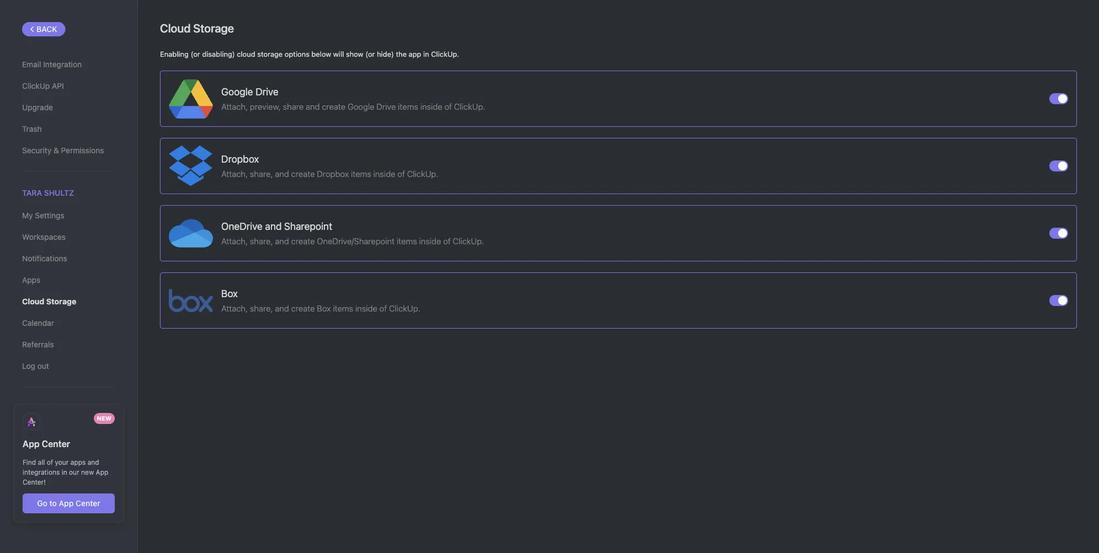 Task type: vqa. For each thing, say whether or not it's contained in the screenshot.
'ClickUp API' link
yes



Task type: locate. For each thing, give the bounding box(es) containing it.
1 vertical spatial dropbox
[[317, 169, 349, 178]]

1 vertical spatial center
[[76, 499, 100, 508]]

app right to
[[59, 499, 74, 508]]

0 horizontal spatial cloud
[[22, 297, 44, 306]]

hide)
[[377, 50, 394, 58]]

security
[[22, 146, 51, 155]]

1 horizontal spatial (or
[[365, 50, 375, 58]]

0 horizontal spatial dropbox
[[221, 153, 259, 165]]

notifications
[[22, 254, 67, 263]]

onedrive
[[221, 220, 263, 232]]

storage
[[193, 21, 234, 35], [46, 297, 76, 306]]

1 horizontal spatial drive
[[377, 102, 396, 111]]

3 attach, from the top
[[221, 236, 248, 246]]

inside inside google drive attach, preview, share and create google drive items inside of clickup.
[[420, 102, 442, 111]]

0 vertical spatial cloud storage
[[160, 21, 234, 35]]

(or right enabling
[[191, 50, 200, 58]]

cloud
[[237, 50, 255, 58]]

items inside google drive attach, preview, share and create google drive items inside of clickup.
[[398, 102, 418, 111]]

2 vertical spatial app
[[59, 499, 74, 508]]

2 vertical spatial share,
[[250, 303, 273, 313]]

google up preview,
[[221, 86, 253, 98]]

sharepoint
[[284, 220, 332, 232]]

apps
[[70, 459, 86, 466]]

2 share, from the top
[[250, 236, 273, 246]]

center!
[[23, 478, 46, 486]]

google
[[221, 86, 253, 98], [348, 102, 374, 111]]

share, for box
[[250, 303, 273, 313]]

onedrive and sharepoint attach, share, and create onedrive/sharepoint items inside of clickup.
[[221, 220, 484, 246]]

1 horizontal spatial storage
[[193, 21, 234, 35]]

center inside go to app center button
[[76, 499, 100, 508]]

&
[[54, 146, 59, 155]]

google down show
[[348, 102, 374, 111]]

attach, inside dropbox attach, share, and create dropbox items inside of clickup.
[[221, 169, 248, 178]]

cloud inside cloud storage link
[[22, 297, 44, 306]]

items
[[398, 102, 418, 111], [351, 169, 371, 178], [397, 236, 417, 246], [333, 303, 353, 313]]

inside
[[420, 102, 442, 111], [373, 169, 395, 178], [419, 236, 441, 246], [355, 303, 377, 313]]

trash link
[[22, 120, 115, 138]]

in
[[423, 50, 429, 58], [62, 469, 67, 476]]

0 vertical spatial in
[[423, 50, 429, 58]]

dropbox
[[221, 153, 259, 165], [317, 169, 349, 178]]

in left our
[[62, 469, 67, 476]]

app up find
[[23, 439, 40, 450]]

0 horizontal spatial storage
[[46, 297, 76, 306]]

find all of your apps and integrations in our new app center!
[[23, 459, 108, 486]]

2 (or from the left
[[365, 50, 375, 58]]

all
[[38, 459, 45, 466]]

back link
[[22, 22, 65, 36]]

share,
[[250, 169, 273, 178], [250, 236, 273, 246], [250, 303, 273, 313]]

1 horizontal spatial box
[[317, 303, 331, 313]]

trash
[[22, 124, 42, 134]]

0 vertical spatial box
[[221, 288, 238, 300]]

my
[[22, 211, 33, 220]]

center down new at the bottom of page
[[76, 499, 100, 508]]

storage inside cloud storage link
[[46, 297, 76, 306]]

enabling
[[160, 50, 189, 58]]

share, inside dropbox attach, share, and create dropbox items inside of clickup.
[[250, 169, 273, 178]]

enabling (or disabling) cloud storage options below will show (or hide) the app in clickup.
[[160, 50, 459, 58]]

cloud
[[160, 21, 191, 35], [22, 297, 44, 306]]

0 horizontal spatial box
[[221, 288, 238, 300]]

disabling)
[[202, 50, 235, 58]]

4 attach, from the top
[[221, 303, 248, 313]]

0 vertical spatial dropbox
[[221, 153, 259, 165]]

0 horizontal spatial drive
[[256, 86, 279, 98]]

0 horizontal spatial google
[[221, 86, 253, 98]]

box
[[221, 288, 238, 300], [317, 303, 331, 313]]

1 vertical spatial share,
[[250, 236, 273, 246]]

security & permissions link
[[22, 141, 115, 160]]

new
[[97, 415, 111, 422]]

attach,
[[221, 102, 248, 111], [221, 169, 248, 178], [221, 236, 248, 246], [221, 303, 248, 313]]

of
[[444, 102, 452, 111], [397, 169, 405, 178], [443, 236, 451, 246], [379, 303, 387, 313], [47, 459, 53, 466]]

0 horizontal spatial app
[[23, 439, 40, 450]]

workspaces link
[[22, 228, 115, 247]]

1 horizontal spatial center
[[76, 499, 100, 508]]

app right new at the bottom of page
[[96, 469, 108, 476]]

integration
[[43, 60, 82, 69]]

(or
[[191, 50, 200, 58], [365, 50, 375, 58]]

storage up disabling)
[[193, 21, 234, 35]]

items inside dropbox attach, share, and create dropbox items inside of clickup.
[[351, 169, 371, 178]]

in inside find all of your apps and integrations in our new app center!
[[62, 469, 67, 476]]

new
[[81, 469, 94, 476]]

1 vertical spatial google
[[348, 102, 374, 111]]

0 vertical spatial cloud
[[160, 21, 191, 35]]

cloud storage up calendar
[[22, 297, 76, 306]]

1 vertical spatial app
[[96, 469, 108, 476]]

0 horizontal spatial cloud storage
[[22, 297, 76, 306]]

storage down 'apps' link
[[46, 297, 76, 306]]

share, for dropbox
[[250, 169, 273, 178]]

app
[[23, 439, 40, 450], [96, 469, 108, 476], [59, 499, 74, 508]]

integrations
[[23, 469, 60, 476]]

0 vertical spatial center
[[42, 439, 70, 450]]

center
[[42, 439, 70, 450], [76, 499, 100, 508]]

notifications link
[[22, 249, 115, 268]]

0 horizontal spatial in
[[62, 469, 67, 476]]

3 share, from the top
[[250, 303, 273, 313]]

1 attach, from the top
[[221, 102, 248, 111]]

back
[[36, 25, 57, 34]]

cloud storage
[[160, 21, 234, 35], [22, 297, 76, 306]]

storage
[[257, 50, 283, 58]]

my settings
[[22, 211, 64, 220]]

0 vertical spatial google
[[221, 86, 253, 98]]

cloud storage up disabling)
[[160, 21, 234, 35]]

1 vertical spatial cloud
[[22, 297, 44, 306]]

cloud down the 'apps' at the left of page
[[22, 297, 44, 306]]

in right app
[[423, 50, 429, 58]]

2 horizontal spatial app
[[96, 469, 108, 476]]

below
[[311, 50, 331, 58]]

of inside google drive attach, preview, share and create google drive items inside of clickup.
[[444, 102, 452, 111]]

create
[[322, 102, 346, 111], [291, 169, 315, 178], [291, 236, 315, 246], [291, 303, 315, 313]]

1 (or from the left
[[191, 50, 200, 58]]

find
[[23, 459, 36, 466]]

create inside onedrive and sharepoint attach, share, and create onedrive/sharepoint items inside of clickup.
[[291, 236, 315, 246]]

1 vertical spatial storage
[[46, 297, 76, 306]]

inside inside box attach, share, and create box items inside of clickup.
[[355, 303, 377, 313]]

1 horizontal spatial cloud storage
[[160, 21, 234, 35]]

0 horizontal spatial center
[[42, 439, 70, 450]]

of inside onedrive and sharepoint attach, share, and create onedrive/sharepoint items inside of clickup.
[[443, 236, 451, 246]]

2 attach, from the top
[[221, 169, 248, 178]]

0 horizontal spatial (or
[[191, 50, 200, 58]]

share, inside box attach, share, and create box items inside of clickup.
[[250, 303, 273, 313]]

of inside dropbox attach, share, and create dropbox items inside of clickup.
[[397, 169, 405, 178]]

box attach, share, and create box items inside of clickup.
[[221, 288, 420, 313]]

cloud up enabling
[[160, 21, 191, 35]]

clickup. inside onedrive and sharepoint attach, share, and create onedrive/sharepoint items inside of clickup.
[[453, 236, 484, 246]]

will
[[333, 50, 344, 58]]

1 vertical spatial in
[[62, 469, 67, 476]]

clickup.
[[431, 50, 459, 58], [454, 102, 485, 111], [407, 169, 438, 178], [453, 236, 484, 246], [389, 303, 420, 313]]

1 horizontal spatial cloud
[[160, 21, 191, 35]]

onedrive/sharepoint
[[317, 236, 395, 246]]

(or left hide)
[[365, 50, 375, 58]]

cloud storage link
[[22, 293, 115, 311]]

1 horizontal spatial app
[[59, 499, 74, 508]]

1 horizontal spatial in
[[423, 50, 429, 58]]

drive up preview,
[[256, 86, 279, 98]]

0 vertical spatial storage
[[193, 21, 234, 35]]

0 vertical spatial share,
[[250, 169, 273, 178]]

drive down hide)
[[377, 102, 396, 111]]

and inside dropbox attach, share, and create dropbox items inside of clickup.
[[275, 169, 289, 178]]

center up the your
[[42, 439, 70, 450]]

and inside find all of your apps and integrations in our new app center!
[[88, 459, 99, 466]]

and
[[306, 102, 320, 111], [275, 169, 289, 178], [265, 220, 282, 232], [275, 236, 289, 246], [275, 303, 289, 313], [88, 459, 99, 466]]

1 share, from the top
[[250, 169, 273, 178]]

upgrade
[[22, 103, 53, 112]]

clickup
[[22, 81, 50, 90]]

0 vertical spatial app
[[23, 439, 40, 450]]

clickup. inside dropbox attach, share, and create dropbox items inside of clickup.
[[407, 169, 438, 178]]

dropbox attach, share, and create dropbox items inside of clickup.
[[221, 153, 438, 178]]

drive
[[256, 86, 279, 98], [377, 102, 396, 111]]

app inside find all of your apps and integrations in our new app center!
[[96, 469, 108, 476]]

of inside box attach, share, and create box items inside of clickup.
[[379, 303, 387, 313]]



Task type: describe. For each thing, give the bounding box(es) containing it.
1 horizontal spatial google
[[348, 102, 374, 111]]

workspaces
[[22, 233, 66, 242]]

my settings link
[[22, 206, 115, 225]]

out
[[37, 362, 49, 371]]

0 vertical spatial drive
[[256, 86, 279, 98]]

email integration link
[[22, 55, 115, 74]]

1 vertical spatial cloud storage
[[22, 297, 76, 306]]

api
[[52, 81, 64, 90]]

referrals
[[22, 340, 54, 349]]

calendar
[[22, 319, 54, 328]]

attach, inside google drive attach, preview, share and create google drive items inside of clickup.
[[221, 102, 248, 111]]

security & permissions
[[22, 146, 104, 155]]

app center
[[23, 439, 70, 450]]

preview,
[[250, 102, 281, 111]]

inside inside onedrive and sharepoint attach, share, and create onedrive/sharepoint items inside of clickup.
[[419, 236, 441, 246]]

create inside google drive attach, preview, share and create google drive items inside of clickup.
[[322, 102, 346, 111]]

of inside find all of your apps and integrations in our new app center!
[[47, 459, 53, 466]]

go to app center button
[[23, 494, 115, 514]]

inside inside dropbox attach, share, and create dropbox items inside of clickup.
[[373, 169, 395, 178]]

settings
[[35, 211, 64, 220]]

1 horizontal spatial dropbox
[[317, 169, 349, 178]]

create inside dropbox attach, share, and create dropbox items inside of clickup.
[[291, 169, 315, 178]]

items inside box attach, share, and create box items inside of clickup.
[[333, 303, 353, 313]]

upgrade link
[[22, 98, 115, 117]]

attach, inside onedrive and sharepoint attach, share, and create onedrive/sharepoint items inside of clickup.
[[221, 236, 248, 246]]

the
[[396, 50, 407, 58]]

app
[[409, 50, 421, 58]]

tara
[[22, 188, 42, 198]]

to
[[49, 499, 57, 508]]

share
[[283, 102, 304, 111]]

our
[[69, 469, 79, 476]]

1 vertical spatial drive
[[377, 102, 396, 111]]

tara shultz
[[22, 188, 74, 198]]

go to app center
[[37, 499, 100, 508]]

create inside box attach, share, and create box items inside of clickup.
[[291, 303, 315, 313]]

options
[[285, 50, 309, 58]]

and inside box attach, share, and create box items inside of clickup.
[[275, 303, 289, 313]]

log out
[[22, 362, 49, 371]]

apps
[[22, 276, 40, 285]]

1 vertical spatial box
[[317, 303, 331, 313]]

google drive attach, preview, share and create google drive items inside of clickup.
[[221, 86, 485, 111]]

clickup api link
[[22, 77, 115, 95]]

clickup. inside google drive attach, preview, share and create google drive items inside of clickup.
[[454, 102, 485, 111]]

and inside google drive attach, preview, share and create google drive items inside of clickup.
[[306, 102, 320, 111]]

clickup. inside box attach, share, and create box items inside of clickup.
[[389, 303, 420, 313]]

show
[[346, 50, 363, 58]]

referrals link
[[22, 336, 115, 354]]

share, inside onedrive and sharepoint attach, share, and create onedrive/sharepoint items inside of clickup.
[[250, 236, 273, 246]]

shultz
[[44, 188, 74, 198]]

apps link
[[22, 271, 115, 290]]

go
[[37, 499, 47, 508]]

log
[[22, 362, 35, 371]]

app inside button
[[59, 499, 74, 508]]

attach, inside box attach, share, and create box items inside of clickup.
[[221, 303, 248, 313]]

clickup api
[[22, 81, 64, 90]]

permissions
[[61, 146, 104, 155]]

email
[[22, 60, 41, 69]]

items inside onedrive and sharepoint attach, share, and create onedrive/sharepoint items inside of clickup.
[[397, 236, 417, 246]]

calendar link
[[22, 314, 115, 333]]

email integration
[[22, 60, 82, 69]]

log out link
[[22, 357, 115, 376]]

your
[[55, 459, 69, 466]]



